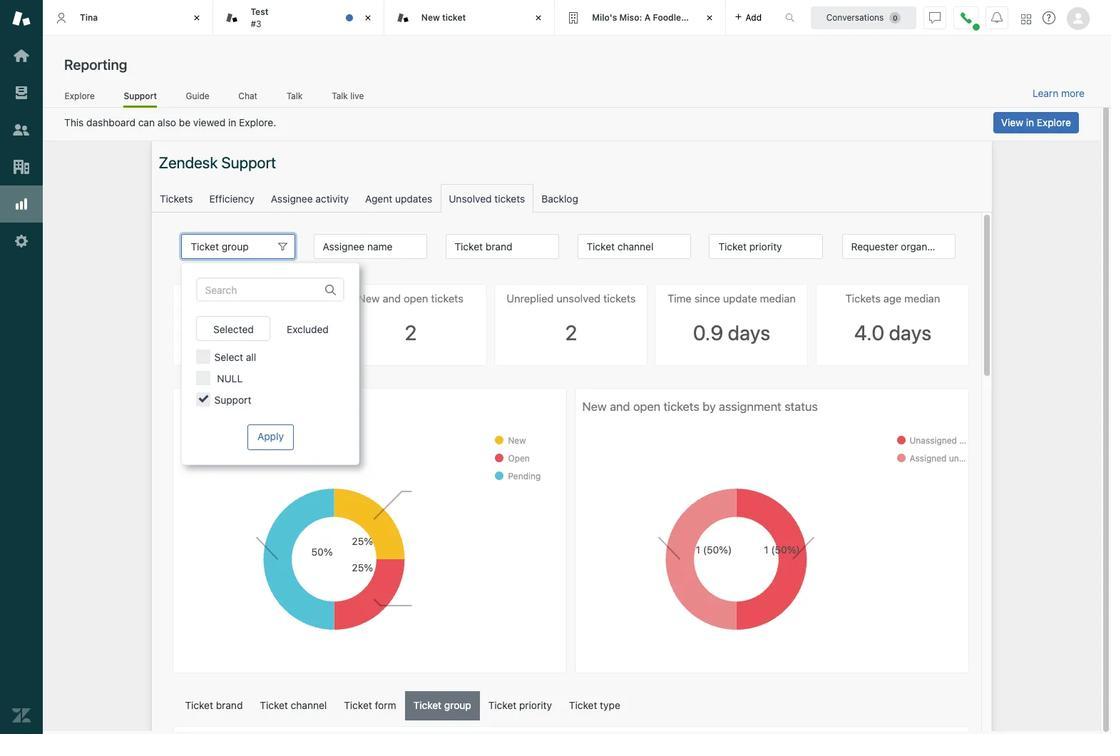 Task type: describe. For each thing, give the bounding box(es) containing it.
close image inside tab
[[361, 11, 375, 25]]

milo's miso: a foodlez subsidiary
[[592, 12, 733, 23]]

also
[[158, 116, 176, 128]]

tabs tab list
[[43, 0, 771, 36]]

notifications image
[[992, 12, 1003, 23]]

views image
[[12, 83, 31, 102]]

subsidiary
[[689, 12, 733, 23]]

talk for talk live
[[332, 90, 348, 101]]

tina
[[80, 12, 98, 23]]

test #3
[[251, 6, 269, 29]]

foodlez
[[653, 12, 686, 23]]

this
[[64, 116, 84, 128]]

guide link
[[186, 90, 210, 106]]

learn more link
[[1033, 87, 1085, 100]]

explore inside button
[[1037, 116, 1072, 128]]

explore link
[[64, 90, 95, 106]]

add button
[[726, 0, 771, 35]]

milo's miso: a foodlez subsidiary tab
[[555, 0, 733, 36]]

talk live
[[332, 90, 364, 101]]

reporting
[[64, 56, 127, 73]]

explore.
[[239, 116, 276, 128]]

zendesk image
[[12, 706, 31, 725]]

talk live link
[[332, 90, 365, 106]]

tab containing test
[[214, 0, 384, 36]]

chat
[[239, 90, 258, 101]]

test
[[251, 6, 269, 17]]

view in explore
[[1002, 116, 1072, 128]]

a
[[645, 12, 651, 23]]

tina tab
[[43, 0, 214, 36]]

support link
[[124, 90, 157, 108]]

be
[[179, 116, 191, 128]]

milo's
[[592, 12, 617, 23]]

#3
[[251, 18, 261, 29]]

live
[[350, 90, 364, 101]]

can
[[138, 116, 155, 128]]



Task type: vqa. For each thing, say whether or not it's contained in the screenshot.
Knowledge image
no



Task type: locate. For each thing, give the bounding box(es) containing it.
in right viewed
[[228, 116, 236, 128]]

1 horizontal spatial explore
[[1037, 116, 1072, 128]]

close image for tina
[[190, 11, 204, 25]]

1 horizontal spatial in
[[1027, 116, 1035, 128]]

dashboard
[[86, 116, 136, 128]]

close image left new
[[361, 11, 375, 25]]

close image left '#3'
[[190, 11, 204, 25]]

0 horizontal spatial talk
[[287, 90, 303, 101]]

talk for talk
[[287, 90, 303, 101]]

1 talk from the left
[[287, 90, 303, 101]]

in right view
[[1027, 116, 1035, 128]]

view
[[1002, 116, 1024, 128]]

miso:
[[620, 12, 642, 23]]

1 horizontal spatial talk
[[332, 90, 348, 101]]

talk right chat at the top left
[[287, 90, 303, 101]]

button displays agent's chat status as invisible. image
[[930, 12, 941, 23]]

in
[[228, 116, 236, 128], [1027, 116, 1035, 128]]

close image
[[190, 11, 204, 25], [361, 11, 375, 25], [532, 11, 546, 25]]

ticket
[[442, 12, 466, 23]]

tab
[[214, 0, 384, 36]]

close image inside tina tab
[[190, 11, 204, 25]]

close image
[[702, 11, 717, 25]]

view in explore button
[[994, 112, 1080, 133]]

viewed
[[193, 116, 226, 128]]

get help image
[[1043, 11, 1056, 24]]

0 horizontal spatial in
[[228, 116, 236, 128]]

support
[[124, 90, 157, 101]]

learn more
[[1033, 87, 1085, 99]]

1 horizontal spatial close image
[[361, 11, 375, 25]]

close image for new ticket
[[532, 11, 546, 25]]

1 in from the left
[[228, 116, 236, 128]]

talk
[[287, 90, 303, 101], [332, 90, 348, 101]]

0 horizontal spatial close image
[[190, 11, 204, 25]]

guide
[[186, 90, 209, 101]]

organizations image
[[12, 158, 31, 176]]

1 vertical spatial explore
[[1037, 116, 1072, 128]]

talk link
[[286, 90, 303, 106]]

zendesk products image
[[1022, 14, 1032, 24]]

reporting image
[[12, 195, 31, 213]]

new ticket tab
[[384, 0, 555, 36]]

more
[[1062, 87, 1085, 99]]

add
[[746, 12, 762, 22]]

2 talk from the left
[[332, 90, 348, 101]]

explore down learn more link
[[1037, 116, 1072, 128]]

2 in from the left
[[1027, 116, 1035, 128]]

new ticket
[[422, 12, 466, 23]]

in inside button
[[1027, 116, 1035, 128]]

zendesk support image
[[12, 9, 31, 28]]

2 horizontal spatial close image
[[532, 11, 546, 25]]

admin image
[[12, 232, 31, 250]]

conversations
[[827, 12, 884, 22]]

new
[[422, 12, 440, 23]]

get started image
[[12, 46, 31, 65]]

explore
[[65, 90, 95, 101], [1037, 116, 1072, 128]]

2 close image from the left
[[361, 11, 375, 25]]

1 close image from the left
[[190, 11, 204, 25]]

customers image
[[12, 121, 31, 139]]

3 close image from the left
[[532, 11, 546, 25]]

close image left milo's
[[532, 11, 546, 25]]

talk left live
[[332, 90, 348, 101]]

this dashboard can also be viewed in explore.
[[64, 116, 276, 128]]

0 vertical spatial explore
[[65, 90, 95, 101]]

0 horizontal spatial explore
[[65, 90, 95, 101]]

learn
[[1033, 87, 1059, 99]]

chat link
[[238, 90, 258, 106]]

main element
[[0, 0, 43, 734]]

close image inside new ticket tab
[[532, 11, 546, 25]]

conversations button
[[811, 6, 917, 29]]

explore up this
[[65, 90, 95, 101]]



